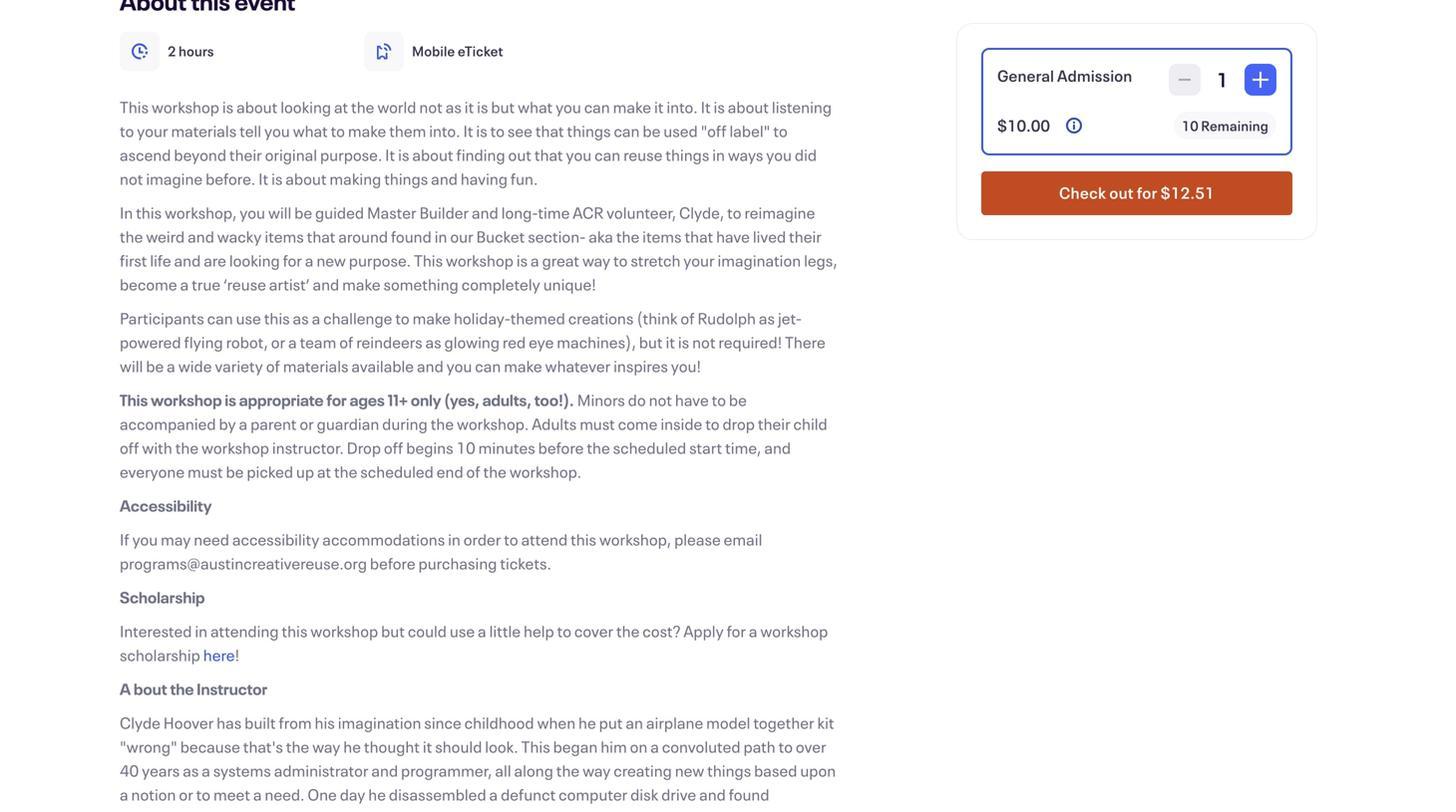 Task type: describe. For each thing, give the bounding box(es) containing it.
did
[[795, 144, 817, 166]]

order
[[464, 529, 501, 551]]

is inside 'participants can use this as a challenge to make holiday-themed creations (think of rudolph as jet- powered flying robot, or a team of reindeers as glowing red eye machines), but it is not required! there will be a wide variety of materials available and you can make whatever inspires you!'
[[678, 332, 689, 353]]

kit
[[817, 713, 834, 734]]

a up artist'
[[305, 250, 314, 271]]

become
[[120, 274, 177, 295]]

or inside clyde hoover has built from his imagination since childhood when he put an airplane model together kit "wrong" because that's the way he thought it should look. this began him on a convoluted path to over 40 years as a systems administrator and programmer, all along the way creating new things based upon a notion or to meet a need. one day he disassembled a defunct computer disk drive and found treasures just begging to be made into things with wheels and wings and funny little arms.
[[179, 784, 193, 806]]

as left the jet-
[[759, 308, 775, 329]]

purchasing
[[418, 553, 497, 574]]

master
[[367, 202, 416, 223]]

disassembled
[[389, 784, 486, 806]]

themed
[[510, 308, 565, 329]]

notion
[[131, 784, 176, 806]]

together
[[753, 713, 814, 734]]

of inside minors do not have to be accompanied by a parent or guardian during the workshop. adults must come inside to drop their child off with the workshop instructor. drop off begins 10 minutes before the scheduled start time, and everyone must be picked up at the scheduled end of the workshop.
[[466, 461, 480, 483]]

in inside this workshop is about looking at the world not as it is but what you can make it into. it is about listening to your materials tell you what to make them into. it is to see that things can be used "off label" to ascend beyond their original purpose. it is about finding out that you can reuse things in ways you did not imagine before. it is about making things and having fun.
[[712, 144, 725, 166]]

this up 'accompanied'
[[120, 389, 148, 411]]

a left great
[[531, 250, 539, 271]]

1 vertical spatial he
[[343, 737, 361, 758]]

please
[[674, 529, 721, 551]]

mobile
[[412, 42, 455, 60]]

lived
[[753, 226, 786, 247]]

thought
[[364, 737, 420, 758]]

the right aka
[[616, 226, 640, 247]]

the down drop
[[334, 461, 357, 483]]

up
[[296, 461, 314, 483]]

to right the clyde, in the top of the page
[[727, 202, 742, 223]]

wheels
[[469, 808, 519, 813]]

eticket
[[458, 42, 503, 60]]

or inside 'participants can use this as a challenge to make holiday-themed creations (think of rudolph as jet- powered flying robot, or a team of reindeers as glowing red eye machines), but it is not required! there will be a wide variety of materials available and you can make whatever inspires you!'
[[271, 332, 285, 353]]

a
[[120, 679, 131, 700]]

flying
[[184, 332, 223, 353]]

about up label"
[[728, 96, 769, 118]]

be inside 'participants can use this as a challenge to make holiday-themed creations (think of rudolph as jet- powered flying robot, or a team of reindeers as glowing red eye machines), but it is not required! there will be a wide variety of materials available and you can make whatever inspires you!'
[[146, 356, 164, 377]]

and down defunct
[[522, 808, 549, 813]]

but inside interested in attending this workshop but could use a little help to cover the cost? apply for a workshop scholarship
[[381, 621, 405, 642]]

it inside clyde hoover has built from his imagination since childhood when he put an airplane model together kit "wrong" because that's the way he thought it should look. this began him on a convoluted path to over 40 years as a systems administrator and programmer, all along the way creating new things based upon a notion or to meet a need. one day he disassembled a defunct computer disk drive and found treasures just begging to be made into things with wheels and wings and funny little arms.
[[423, 737, 432, 758]]

computer
[[559, 784, 628, 806]]

0 vertical spatial into.
[[667, 96, 698, 118]]

are
[[204, 250, 226, 271]]

about down original
[[286, 168, 327, 189]]

participants can use this as a challenge to make holiday-themed creations (think of rudolph as jet- powered flying robot, or a team of reindeers as glowing red eye machines), but it is not required! there will be a wide variety of materials available and you can make whatever inspires you!
[[120, 308, 826, 377]]

a up the begging
[[253, 784, 262, 806]]

not up the them
[[419, 96, 443, 118]]

you inside in this workshop, you will be guided master builder and long-time acr volunteer, clyde, to reimagine the weird and wacky items that around found in our bucket section- aka the items that have lived their first life and are looking for a new purpose. this workshop is a great way to stretch your imagination legs, become a true 'reuse artist' and make something completely unique!
[[240, 202, 265, 223]]

and inside this workshop is about looking at the world not as it is but what you can make it into. it is about listening to your materials tell you what to make them into. it is to see that things can be used "off label" to ascend beyond their original purpose. it is about finding out that you can reuse things in ways you did not imagine before. it is about making things and having fun.
[[431, 168, 458, 189]]

for inside in this workshop, you will be guided master builder and long-time acr volunteer, clyde, to reimagine the weird and wacky items that around found in our bucket section- aka the items that have lived their first life and are looking for a new purpose. this workshop is a great way to stretch your imagination legs, become a true 'reuse artist' and make something completely unique!
[[283, 250, 302, 271]]

inspires
[[613, 356, 668, 377]]

things up master at the left of page
[[384, 168, 428, 189]]

things down disassembled
[[389, 808, 433, 813]]

not down ascend
[[120, 168, 143, 189]]

and down computer
[[596, 808, 623, 813]]

be inside clyde hoover has built from his imagination since childhood when he put an airplane model together kit "wrong" because that's the way he thought it should look. this began him on a convoluted path to over 40 years as a systems administrator and programmer, all along the way creating new things based upon a notion or to meet a need. one day he disassembled a defunct computer disk drive and found treasures just begging to be made into things with wheels and wings and funny little arms.
[[296, 808, 314, 813]]

that right see
[[535, 120, 564, 142]]

but inside 'participants can use this as a challenge to make holiday-themed creations (think of rudolph as jet- powered flying robot, or a team of reindeers as glowing red eye machines), but it is not required! there will be a wide variety of materials available and you can make whatever inspires you!'
[[639, 332, 663, 353]]

used
[[664, 120, 698, 142]]

a right could
[[478, 621, 486, 642]]

at inside minors do not have to be accompanied by a parent or guardian during the workshop. adults must come inside to drop their child off with the workshop instructor. drop off begins 10 minutes before the scheduled start time, and everyone must be picked up at the scheduled end of the workshop.
[[317, 461, 331, 483]]

this inside clyde hoover has built from his imagination since childhood when he put an airplane model together kit "wrong" because that's the way he thought it should look. this began him on a convoluted path to over 40 years as a systems administrator and programmer, all along the way creating new things based upon a notion or to meet a need. one day he disassembled a defunct computer disk drive and found treasures just begging to be made into things with wheels and wings and funny little arms.
[[521, 737, 550, 758]]

as left the glowing
[[425, 332, 441, 353]]

workshop inside minors do not have to be accompanied by a parent or guardian during the workshop. adults must come inside to drop their child off with the workshop instructor. drop off begins 10 minutes before the scheduled start time, and everyone must be picked up at the scheduled end of the workshop.
[[201, 437, 269, 459]]

aka
[[589, 226, 613, 247]]

great
[[542, 250, 579, 271]]

builder
[[419, 202, 469, 223]]

out
[[508, 144, 532, 166]]

and right life
[[174, 250, 201, 271]]

apply
[[684, 621, 724, 642]]

workshop, inside if you may need accessibility accommodations in order to attend this workshop, please email programs@austincreativereuse.org before purchasing tickets.
[[599, 529, 671, 551]]

because
[[180, 737, 240, 758]]

accompanied
[[120, 413, 216, 435]]

make up reuse
[[613, 96, 651, 118]]

listening
[[772, 96, 832, 118]]

make down red
[[504, 356, 542, 377]]

the down began
[[556, 760, 580, 782]]

wings
[[552, 808, 593, 813]]

a right apply at bottom
[[749, 621, 757, 642]]

day
[[340, 784, 365, 806]]

before inside if you may need accessibility accommodations in order to attend this workshop, please email programs@austincreativereuse.org before purchasing tickets.
[[370, 553, 416, 574]]

email
[[724, 529, 762, 551]]

need
[[194, 529, 229, 551]]

a up team at top
[[312, 308, 320, 329]]

glowing
[[444, 332, 500, 353]]

since
[[424, 713, 462, 734]]

scholarship
[[120, 587, 205, 608]]

to inside if you may need accessibility accommodations in order to attend this workshop, please email programs@austincreativereuse.org before purchasing tickets.
[[504, 529, 518, 551]]

airplane
[[646, 713, 703, 734]]

that down guided
[[307, 226, 335, 247]]

to up the start
[[705, 413, 720, 435]]

has
[[217, 713, 242, 734]]

from
[[279, 713, 312, 734]]

appropriate
[[239, 389, 324, 411]]

workshop, inside in this workshop, you will be guided master builder and long-time acr volunteer, clyde, to reimagine the weird and wacky items that around found in our bucket section- aka the items that have lived their first life and are looking for a new purpose. this workshop is a great way to stretch your imagination legs, become a true 'reuse artist' and make something completely unique!
[[165, 202, 237, 223]]

!
[[235, 645, 239, 666]]

with inside minors do not have to be accompanied by a parent or guardian during the workshop. adults must come inside to drop their child off with the workshop instructor. drop off begins 10 minutes before the scheduled start time, and everyone must be picked up at the scheduled end of the workshop.
[[142, 437, 172, 459]]

to left see
[[490, 120, 505, 142]]

a left true
[[180, 274, 189, 295]]

a left team at top
[[288, 332, 297, 353]]

and inside minors do not have to be accompanied by a parent or guardian during the workshop. adults must come inside to drop their child off with the workshop instructor. drop off begins 10 minutes before the scheduled start time, and everyone must be picked up at the scheduled end of the workshop.
[[764, 437, 791, 459]]

1 vertical spatial workshop.
[[510, 461, 582, 483]]

as up team at top
[[293, 308, 309, 329]]

reuse
[[623, 144, 663, 166]]

one
[[308, 784, 337, 806]]

should
[[435, 737, 482, 758]]

upon
[[800, 760, 836, 782]]

time
[[538, 202, 570, 223]]

systems
[[213, 760, 271, 782]]

and right artist'
[[313, 274, 339, 295]]

imagination inside clyde hoover has built from his imagination since childhood when he put an airplane model together kit "wrong" because that's the way he thought it should look. this began him on a convoluted path to over 40 years as a systems administrator and programmer, all along the way creating new things based upon a notion or to meet a need. one day he disassembled a defunct computer disk drive and found treasures just begging to be made into things with wheels and wings and funny little arms.
[[338, 713, 421, 734]]

along
[[514, 760, 553, 782]]

them
[[389, 120, 426, 142]]

your inside this workshop is about looking at the world not as it is but what you can make it into. it is about listening to your materials tell you what to make them into. it is to see that things can be used "off label" to ascend beyond their original purpose. it is about finding out that you can reuse things in ways you did not imagine before. it is about making things and having fun.
[[137, 120, 168, 142]]

have inside in this workshop, you will be guided master builder and long-time acr volunteer, clyde, to reimagine the weird and wacky items that around found in our bucket section- aka the items that have lived their first life and are looking for a new purpose. this workshop is a great way to stretch your imagination legs, become a true 'reuse artist' and make something completely unique!
[[716, 226, 750, 247]]

that down the clyde, in the top of the page
[[685, 226, 713, 247]]

make down world
[[348, 120, 386, 142]]

began
[[553, 737, 598, 758]]

be inside in this workshop, you will be guided master builder and long-time acr volunteer, clyde, to reimagine the weird and wacky items that around found in our bucket section- aka the items that have lived their first life and are looking for a new purpose. this workshop is a great way to stretch your imagination legs, become a true 'reuse artist' and make something completely unique!
[[294, 202, 312, 223]]

the right bout
[[170, 679, 194, 700]]

minors do not have to be accompanied by a parent or guardian during the workshop. adults must come inside to drop their child off with the workshop instructor. drop off begins 10 minutes before the scheduled start time, and everyone must be picked up at the scheduled end of the workshop.
[[120, 389, 828, 483]]

be up drop
[[729, 389, 747, 411]]

materials inside 'participants can use this as a challenge to make holiday-themed creations (think of rudolph as jet- powered flying robot, or a team of reindeers as glowing red eye machines), but it is not required! there will be a wide variety of materials available and you can make whatever inspires you!'
[[283, 356, 349, 377]]

may
[[161, 529, 191, 551]]

things down the used
[[666, 144, 709, 166]]

ages
[[350, 389, 385, 411]]

the up begins
[[431, 413, 454, 435]]

begins
[[406, 437, 453, 459]]

a down 40
[[120, 784, 128, 806]]

fun.
[[511, 168, 538, 189]]

make down something
[[413, 308, 451, 329]]

you!
[[671, 356, 701, 377]]

section-
[[528, 226, 586, 247]]

accommodations
[[322, 529, 445, 551]]

based
[[754, 760, 797, 782]]

use inside interested in attending this workshop but could use a little help to cover the cost? apply for a workshop scholarship
[[450, 621, 475, 642]]

when
[[537, 713, 576, 734]]

if you may need accessibility accommodations in order to attend this workshop, please email programs@austincreativereuse.org before purchasing tickets.
[[120, 529, 762, 574]]

to up making
[[331, 120, 345, 142]]

0 horizontal spatial must
[[188, 461, 223, 483]]

about down the them
[[412, 144, 453, 166]]

workshop up 'accompanied'
[[151, 389, 222, 411]]

inside
[[661, 413, 702, 435]]

artist'
[[269, 274, 310, 295]]

2 items from the left
[[642, 226, 682, 247]]

your inside in this workshop, you will be guided master builder and long-time acr volunteer, clyde, to reimagine the weird and wacky items that around found in our bucket section- aka the items that have lived their first life and are looking for a new purpose. this workshop is a great way to stretch your imagination legs, become a true 'reuse artist' and make something completely unique!
[[683, 250, 715, 271]]

11+
[[388, 389, 408, 411]]

2 off from the left
[[384, 437, 403, 459]]

to right label"
[[773, 120, 788, 142]]

1 horizontal spatial for
[[327, 389, 347, 411]]

arms.
[[703, 808, 742, 813]]

that right out
[[534, 144, 563, 166]]

a inside minors do not have to be accompanied by a parent or guardian during the workshop. adults must come inside to drop their child off with the workshop instructor. drop off begins 10 minutes before the scheduled start time, and everyone must be picked up at the scheduled end of the workshop.
[[239, 413, 248, 435]]

a down "because"
[[202, 760, 210, 782]]

not inside 'participants can use this as a challenge to make holiday-themed creations (think of rudolph as jet- powered flying robot, or a team of reindeers as glowing red eye machines), but it is not required! there will be a wide variety of materials available and you can make whatever inspires you!'
[[692, 332, 716, 353]]

their inside minors do not have to be accompanied by a parent or guardian during the workshop. adults must come inside to drop their child off with the workshop instructor. drop off begins 10 minutes before the scheduled start time, and everyone must be picked up at the scheduled end of the workshop.
[[758, 413, 791, 435]]

things down 'convoluted'
[[707, 760, 751, 782]]

but inside this workshop is about looking at the world not as it is but what you can make it into. it is about listening to your materials tell you what to make them into. it is to see that things can be used "off label" to ascend beyond their original purpose. it is about finding out that you can reuse things in ways you did not imagine before. it is about making things and having fun.
[[491, 96, 515, 118]]

by
[[219, 413, 236, 435]]

do
[[628, 389, 646, 411]]

'reuse
[[223, 274, 266, 295]]

the down from
[[286, 737, 309, 758]]

the up first
[[120, 226, 143, 247]]

purpose. inside this workshop is about looking at the world not as it is but what you can make it into. it is about listening to your materials tell you what to make them into. it is to see that things can be used "off label" to ascend beyond their original purpose. it is about finding out that you can reuse things in ways you did not imagine before. it is about making things and having fun.
[[320, 144, 382, 166]]

drop
[[723, 413, 755, 435]]

treasures
[[120, 808, 186, 813]]

of right variety
[[266, 356, 280, 377]]

cost?
[[643, 621, 681, 642]]

made
[[316, 808, 357, 813]]

it down the them
[[385, 144, 395, 166]]

it up finding
[[465, 96, 474, 118]]

it up finding
[[463, 120, 473, 142]]

world
[[377, 96, 416, 118]]

that's
[[243, 737, 283, 758]]

0 vertical spatial workshop.
[[457, 413, 529, 435]]

to down together
[[779, 737, 793, 758]]

true
[[192, 274, 221, 295]]

(think
[[637, 308, 678, 329]]

begging
[[217, 808, 275, 813]]

as inside this workshop is about looking at the world not as it is but what you can make it into. it is about listening to your materials tell you what to make them into. it is to see that things can be used "off label" to ascend beyond their original purpose. it is about finding out that you can reuse things in ways you did not imagine before. it is about making things and having fun.
[[446, 96, 462, 118]]

to up just
[[196, 784, 210, 806]]

things right see
[[567, 120, 611, 142]]

will inside in this workshop, you will be guided master builder and long-time acr volunteer, clyde, to reimagine the weird and wacky items that around found in our bucket section- aka the items that have lived their first life and are looking for a new purpose. this workshop is a great way to stretch your imagination legs, become a true 'reuse artist' and make something completely unique!
[[268, 202, 291, 223]]

reimagine
[[744, 202, 815, 223]]

0 horizontal spatial scheduled
[[360, 461, 434, 483]]

it up "off
[[701, 96, 711, 118]]

"off
[[701, 120, 727, 142]]

workshop inside in this workshop, you will be guided master builder and long-time acr volunteer, clyde, to reimagine the weird and wacky items that around found in our bucket section- aka the items that have lived their first life and are looking for a new purpose. this workshop is a great way to stretch your imagination legs, become a true 'reuse artist' and make something completely unique!
[[446, 250, 514, 271]]

whatever
[[545, 356, 611, 377]]

hours
[[178, 42, 214, 60]]

this inside in this workshop, you will be guided master builder and long-time acr volunteer, clyde, to reimagine the weird and wacky items that around found in our bucket section- aka the items that have lived their first life and are looking for a new purpose. this workshop is a great way to stretch your imagination legs, become a true 'reuse artist' and make something completely unique!
[[414, 250, 443, 271]]

required!
[[719, 332, 782, 353]]

1 vertical spatial way
[[312, 737, 340, 758]]

it up the used
[[654, 96, 664, 118]]

to left stretch
[[613, 250, 628, 271]]

in this workshop, you will be guided master builder and long-time acr volunteer, clyde, to reimagine the weird and wacky items that around found in our bucket section- aka the items that have lived their first life and are looking for a new purpose. this workshop is a great way to stretch your imagination legs, become a true 'reuse artist' and make something completely unique!
[[120, 202, 838, 295]]

not inside minors do not have to be accompanied by a parent or guardian during the workshop. adults must come inside to drop their child off with the workshop instructor. drop off begins 10 minutes before the scheduled start time, and everyone must be picked up at the scheduled end of the workshop.
[[649, 389, 672, 411]]

too!).
[[534, 389, 574, 411]]

a left wide
[[167, 356, 175, 377]]

about up tell
[[236, 96, 278, 118]]

first
[[120, 250, 147, 271]]



Task type: vqa. For each thing, say whether or not it's contained in the screenshot.
40
yes



Task type: locate. For each thing, give the bounding box(es) containing it.
if
[[120, 529, 129, 551]]

before.
[[206, 168, 256, 189]]

0 vertical spatial looking
[[280, 96, 331, 118]]

scheduled down begins
[[360, 461, 434, 483]]

in
[[120, 202, 133, 223]]

1 vertical spatial will
[[120, 356, 143, 377]]

programmer,
[[401, 760, 492, 782]]

is inside in this workshop, you will be guided master builder and long-time acr volunteer, clyde, to reimagine the weird and wacky items that around found in our bucket section- aka the items that have lived their first life and are looking for a new purpose. this workshop is a great way to stretch your imagination legs, become a true 'reuse artist' and make something completely unique!
[[516, 250, 528, 271]]

picked
[[247, 461, 293, 483]]

and inside 'participants can use this as a challenge to make holiday-themed creations (think of rudolph as jet- powered flying robot, or a team of reindeers as glowing red eye machines), but it is not required! there will be a wide variety of materials available and you can make whatever inspires you!'
[[417, 356, 444, 377]]

2 horizontal spatial or
[[300, 413, 314, 435]]

1 vertical spatial into.
[[429, 120, 460, 142]]

that
[[535, 120, 564, 142], [534, 144, 563, 166], [307, 226, 335, 247], [685, 226, 713, 247]]

little left help
[[489, 621, 521, 642]]

0 vertical spatial little
[[489, 621, 521, 642]]

0 horizontal spatial he
[[343, 737, 361, 758]]

1 vertical spatial or
[[300, 413, 314, 435]]

looking up ''reuse'
[[229, 250, 280, 271]]

for inside interested in attending this workshop but could use a little help to cover the cost? apply for a workshop scholarship
[[727, 621, 746, 642]]

reindeers
[[356, 332, 422, 353]]

programs@austincreativereuse.org
[[120, 553, 367, 574]]

use
[[236, 308, 261, 329], [450, 621, 475, 642]]

this right in
[[136, 202, 162, 223]]

to down the 'need.' at the left bottom of the page
[[278, 808, 293, 813]]

disk
[[630, 784, 658, 806]]

1 vertical spatial their
[[789, 226, 822, 247]]

he up administrator
[[343, 737, 361, 758]]

2 vertical spatial but
[[381, 621, 405, 642]]

with inside clyde hoover has built from his imagination since childhood when he put an airplane model together kit "wrong" because that's the way he thought it should look. this began him on a convoluted path to over 40 years as a systems administrator and programmer, all along the way creating new things based upon a notion or to meet a need. one day he disassembled a defunct computer disk drive and found treasures just begging to be made into things with wheels and wings and funny little arms.
[[436, 808, 467, 813]]

0 horizontal spatial new
[[317, 250, 346, 271]]

and up bucket
[[472, 202, 498, 223]]

this
[[120, 96, 149, 118], [414, 250, 443, 271], [120, 389, 148, 411], [521, 737, 550, 758]]

1 vertical spatial before
[[370, 553, 416, 574]]

2 hours
[[168, 42, 214, 60]]

but up see
[[491, 96, 515, 118]]

looking
[[280, 96, 331, 118], [229, 250, 280, 271]]

0 horizontal spatial at
[[317, 461, 331, 483]]

found down master at the left of page
[[391, 226, 432, 247]]

way down aka
[[582, 250, 611, 271]]

0 vertical spatial materials
[[171, 120, 237, 142]]

your up ascend
[[137, 120, 168, 142]]

the down the minutes
[[483, 461, 507, 483]]

0 horizontal spatial little
[[489, 621, 521, 642]]

the left the cost?
[[616, 621, 640, 642]]

1 vertical spatial your
[[683, 250, 715, 271]]

adults,
[[482, 389, 531, 411]]

will down original
[[268, 202, 291, 223]]

1 vertical spatial found
[[729, 784, 770, 806]]

their inside in this workshop, you will be guided master builder and long-time acr volunteer, clyde, to reimagine the weird and wacky items that around found in our bucket section- aka the items that have lived their first life and are looking for a new purpose. this workshop is a great way to stretch your imagination legs, become a true 'reuse artist' and make something completely unique!
[[789, 226, 822, 247]]

0 vertical spatial your
[[137, 120, 168, 142]]

imagination up thought
[[338, 713, 421, 734]]

2 vertical spatial or
[[179, 784, 193, 806]]

something
[[383, 274, 459, 295]]

attending
[[210, 621, 279, 642]]

see
[[508, 120, 533, 142]]

here
[[203, 645, 235, 666]]

is
[[222, 96, 234, 118], [477, 96, 488, 118], [714, 96, 725, 118], [476, 120, 487, 142], [398, 144, 409, 166], [271, 168, 283, 189], [516, 250, 528, 271], [678, 332, 689, 353], [225, 389, 236, 411]]

finding
[[456, 144, 505, 166]]

1 horizontal spatial with
[[436, 808, 467, 813]]

the inside this workshop is about looking at the world not as it is but what you can make it into. it is about listening to your materials tell you what to make them into. it is to see that things can be used "off label" to ascend beyond their original purpose. it is about finding out that you can reuse things in ways you did not imagine before. it is about making things and having fun.
[[351, 96, 374, 118]]

1 vertical spatial use
[[450, 621, 475, 642]]

1 horizontal spatial little
[[668, 808, 700, 813]]

having
[[461, 168, 508, 189]]

legs,
[[804, 250, 838, 271]]

workshop up beyond
[[152, 96, 219, 118]]

0 vertical spatial before
[[538, 437, 584, 459]]

1 vertical spatial have
[[675, 389, 709, 411]]

0 horizontal spatial imagination
[[338, 713, 421, 734]]

all
[[495, 760, 511, 782]]

in up here link
[[195, 621, 208, 642]]

tickets.
[[500, 553, 552, 574]]

you
[[556, 96, 581, 118], [264, 120, 290, 142], [566, 144, 592, 166], [766, 144, 792, 166], [240, 202, 265, 223], [446, 356, 472, 377], [132, 529, 158, 551]]

to up reindeers on the left top
[[395, 308, 410, 329]]

0 vertical spatial new
[[317, 250, 346, 271]]

and up only
[[417, 356, 444, 377]]

him
[[601, 737, 627, 758]]

in inside interested in attending this workshop but could use a little help to cover the cost? apply for a workshop scholarship
[[195, 621, 208, 642]]

1 horizontal spatial what
[[518, 96, 553, 118]]

scheduled down come
[[613, 437, 686, 459]]

use right could
[[450, 621, 475, 642]]

1 horizontal spatial workshop,
[[599, 529, 671, 551]]

2 vertical spatial he
[[368, 784, 386, 806]]

variety
[[215, 356, 263, 377]]

workshop inside this workshop is about looking at the world not as it is but what you can make it into. it is about listening to your materials tell you what to make them into. it is to see that things can be used "off label" to ascend beyond their original purpose. it is about finding out that you can reuse things in ways you did not imagine before. it is about making things and having fun.
[[152, 96, 219, 118]]

new inside clyde hoover has built from his imagination since childhood when he put an airplane model together kit "wrong" because that's the way he thought it should look. this began him on a convoluted path to over 40 years as a systems administrator and programmer, all along the way creating new things based upon a notion or to meet a need. one day he disassembled a defunct computer disk drive and found treasures just begging to be made into things with wheels and wings and funny little arms.
[[675, 760, 704, 782]]

be inside this workshop is about looking at the world not as it is but what you can make it into. it is about listening to your materials tell you what to make them into. it is to see that things can be used "off label" to ascend beyond their original purpose. it is about finding out that you can reuse things in ways you did not imagine before. it is about making things and having fun.
[[643, 120, 661, 142]]

of
[[681, 308, 695, 329], [339, 332, 353, 353], [266, 356, 280, 377], [466, 461, 480, 483]]

0 horizontal spatial looking
[[229, 250, 280, 271]]

new inside in this workshop, you will be guided master builder and long-time acr volunteer, clyde, to reimagine the weird and wacky items that around found in our bucket section- aka the items that have lived their first life and are looking for a new purpose. this workshop is a great way to stretch your imagination legs, become a true 'reuse artist' and make something completely unique!
[[317, 250, 346, 271]]

team
[[300, 332, 336, 353]]

this inside in this workshop, you will be guided master builder and long-time acr volunteer, clyde, to reimagine the weird and wacky items that around found in our bucket section- aka the items that have lived their first life and are looking for a new purpose. this workshop is a great way to stretch your imagination legs, become a true 'reuse artist' and make something completely unique!
[[136, 202, 162, 223]]

0 horizontal spatial materials
[[171, 120, 237, 142]]

2
[[168, 42, 176, 60]]

0 vertical spatial found
[[391, 226, 432, 247]]

workshop. up the minutes
[[457, 413, 529, 435]]

be left picked
[[226, 461, 244, 483]]

time,
[[725, 437, 761, 459]]

1 horizontal spatial or
[[271, 332, 285, 353]]

eye
[[529, 332, 554, 353]]

new
[[317, 250, 346, 271], [675, 760, 704, 782]]

have left the lived
[[716, 226, 750, 247]]

0 vertical spatial purpose.
[[320, 144, 382, 166]]

0 vertical spatial must
[[580, 413, 615, 435]]

with
[[142, 437, 172, 459], [436, 808, 467, 813]]

and up arms. on the bottom
[[699, 784, 726, 806]]

will inside 'participants can use this as a challenge to make holiday-themed creations (think of rudolph as jet- powered flying robot, or a team of reindeers as glowing red eye machines), but it is not required! there will be a wide variety of materials available and you can make whatever inspires you!'
[[120, 356, 143, 377]]

little
[[489, 621, 521, 642], [668, 808, 700, 813]]

a right on
[[651, 737, 659, 758]]

0 horizontal spatial what
[[293, 120, 328, 142]]

as inside clyde hoover has built from his imagination since childhood when he put an airplane model together kit "wrong" because that's the way he thought it should look. this began him on a convoluted path to over 40 years as a systems administrator and programmer, all along the way creating new things based upon a notion or to meet a need. one day he disassembled a defunct computer disk drive and found treasures just begging to be made into things with wheels and wings and funny little arms.
[[183, 760, 199, 782]]

1 horizontal spatial into.
[[667, 96, 698, 118]]

0 vertical spatial way
[[582, 250, 611, 271]]

purpose. inside in this workshop, you will be guided master builder and long-time acr volunteer, clyde, to reimagine the weird and wacky items that around found in our bucket section- aka the items that have lived their first life and are looking for a new purpose. this workshop is a great way to stretch your imagination legs, become a true 'reuse artist' and make something completely unique!
[[349, 250, 411, 271]]

but left could
[[381, 621, 405, 642]]

making
[[330, 168, 381, 189]]

into. right the them
[[429, 120, 460, 142]]

the down minors
[[587, 437, 610, 459]]

to right help
[[557, 621, 571, 642]]

little inside interested in attending this workshop but could use a little help to cover the cost? apply for a workshop scholarship
[[489, 621, 521, 642]]

0 vertical spatial have
[[716, 226, 750, 247]]

0 vertical spatial or
[[271, 332, 285, 353]]

to inside interested in attending this workshop but could use a little help to cover the cost? apply for a workshop scholarship
[[557, 621, 571, 642]]

before
[[538, 437, 584, 459], [370, 553, 416, 574]]

0 vertical spatial imagination
[[718, 250, 801, 271]]

1 vertical spatial materials
[[283, 356, 349, 377]]

with down disassembled
[[436, 808, 467, 813]]

available
[[351, 356, 414, 377]]

items right wacky at the left top of page
[[265, 226, 304, 247]]

this up ascend
[[120, 96, 149, 118]]

1 horizontal spatial but
[[491, 96, 515, 118]]

their down tell
[[229, 144, 262, 166]]

off
[[120, 437, 139, 459], [384, 437, 403, 459]]

1 horizontal spatial scheduled
[[613, 437, 686, 459]]

little down drive
[[668, 808, 700, 813]]

this right the 'attending'
[[282, 621, 308, 642]]

there
[[785, 332, 826, 353]]

into. up the used
[[667, 96, 698, 118]]

adults
[[532, 413, 577, 435]]

0 vertical spatial what
[[518, 96, 553, 118]]

found inside clyde hoover has built from his imagination since childhood when he put an airplane model together kit "wrong" because that's the way he thought it should look. this began him on a convoluted path to over 40 years as a systems administrator and programmer, all along the way creating new things based upon a notion or to meet a need. one day he disassembled a defunct computer disk drive and found treasures just begging to be made into things with wheels and wings and funny little arms.
[[729, 784, 770, 806]]

ways
[[728, 144, 763, 166]]

1 items from the left
[[265, 226, 304, 247]]

of right (think
[[681, 308, 695, 329]]

way down his
[[312, 737, 340, 758]]

the inside interested in attending this workshop but could use a little help to cover the cost? apply for a workshop scholarship
[[616, 621, 640, 642]]

to up drop
[[712, 389, 726, 411]]

clyde hoover has built from his imagination since childhood when he put an airplane model together kit "wrong" because that's the way he thought it should look. this began him on a convoluted path to over 40 years as a systems administrator and programmer, all along the way creating new things based upon a notion or to meet a need. one day he disassembled a defunct computer disk drive and found treasures just begging to be made into things with wheels and wings and funny little arms.
[[120, 713, 836, 813]]

1 vertical spatial purpose.
[[349, 250, 411, 271]]

1 vertical spatial imagination
[[338, 713, 421, 734]]

have inside minors do not have to be accompanied by a parent or guardian during the workshop. adults must come inside to drop their child off with the workshop instructor. drop off begins 10 minutes before the scheduled start time, and everyone must be picked up at the scheduled end of the workshop.
[[675, 389, 709, 411]]

or up instructor.
[[300, 413, 314, 435]]

guardian
[[317, 413, 379, 435]]

rudolph
[[698, 308, 756, 329]]

0 vertical spatial scheduled
[[613, 437, 686, 459]]

items up stretch
[[642, 226, 682, 247]]

workshop left could
[[310, 621, 378, 642]]

mobile eticket
[[412, 42, 503, 60]]

1 vertical spatial scheduled
[[360, 461, 434, 483]]

this workshop is appropriate for ages 11+ only (yes, adults, too!).
[[120, 389, 577, 411]]

1 vertical spatial new
[[675, 760, 704, 782]]

come
[[618, 413, 658, 435]]

found up arms. on the bottom
[[729, 784, 770, 806]]

during
[[382, 413, 428, 435]]

in
[[712, 144, 725, 166], [435, 226, 447, 247], [448, 529, 461, 551], [195, 621, 208, 642]]

in up purchasing
[[448, 529, 461, 551]]

little inside clyde hoover has built from his imagination since childhood when he put an airplane model together kit "wrong" because that's the way he thought it should look. this began him on a convoluted path to over 40 years as a systems administrator and programmer, all along the way creating new things based upon a notion or to meet a need. one day he disassembled a defunct computer disk drive and found treasures just begging to be made into things with wheels and wings and funny little arms.
[[668, 808, 700, 813]]

for
[[283, 250, 302, 271], [327, 389, 347, 411], [727, 621, 746, 642]]

0 horizontal spatial found
[[391, 226, 432, 247]]

workshop, up weird in the top left of the page
[[165, 202, 237, 223]]

materials
[[171, 120, 237, 142], [283, 356, 349, 377]]

0 horizontal spatial with
[[142, 437, 172, 459]]

in inside in this workshop, you will be guided master builder and long-time acr volunteer, clyde, to reimagine the weird and wacky items that around found in our bucket section- aka the items that have lived their first life and are looking for a new purpose. this workshop is a great way to stretch your imagination legs, become a true 'reuse artist' and make something completely unique!
[[435, 226, 447, 247]]

workshop.
[[457, 413, 529, 435], [510, 461, 582, 483]]

interested in attending this workshop but could use a little help to cover the cost? apply for a workshop scholarship
[[120, 621, 828, 666]]

what up original
[[293, 120, 328, 142]]

just
[[189, 808, 215, 813]]

purpose. down around
[[349, 250, 411, 271]]

their right drop
[[758, 413, 791, 435]]

1 horizontal spatial materials
[[283, 356, 349, 377]]

workshop right apply at bottom
[[760, 621, 828, 642]]

to inside 'participants can use this as a challenge to make holiday-themed creations (think of rudolph as jet- powered flying robot, or a team of reindeers as glowing red eye machines), but it is not required! there will be a wide variety of materials available and you can make whatever inspires you!'
[[395, 308, 410, 329]]

0 horizontal spatial workshop,
[[165, 202, 237, 223]]

2 horizontal spatial for
[[727, 621, 746, 642]]

1 horizontal spatial looking
[[280, 96, 331, 118]]

1 vertical spatial what
[[293, 120, 328, 142]]

0 horizontal spatial but
[[381, 621, 405, 642]]

it
[[465, 96, 474, 118], [654, 96, 664, 118], [666, 332, 675, 353], [423, 737, 432, 758]]

to up ascend
[[120, 120, 134, 142]]

a up 'wheels'
[[489, 784, 498, 806]]

in down "off
[[712, 144, 725, 166]]

the down 'accompanied'
[[175, 437, 199, 459]]

not right do
[[649, 389, 672, 411]]

or right robot,
[[271, 332, 285, 353]]

1 vertical spatial little
[[668, 808, 700, 813]]

it inside 'participants can use this as a challenge to make holiday-themed creations (think of rudolph as jet- powered flying robot, or a team of reindeers as glowing red eye machines), but it is not required! there will be a wide variety of materials available and you can make whatever inspires you!'
[[666, 332, 675, 353]]

accessibility
[[232, 529, 320, 551]]

the left world
[[351, 96, 374, 118]]

look.
[[485, 737, 518, 758]]

2 vertical spatial their
[[758, 413, 791, 435]]

0 vertical spatial use
[[236, 308, 261, 329]]

way
[[582, 250, 611, 271], [312, 737, 340, 758], [583, 760, 611, 782]]

1 horizontal spatial use
[[450, 621, 475, 642]]

1 vertical spatial at
[[317, 461, 331, 483]]

before inside minors do not have to be accompanied by a parent or guardian during the workshop. adults must come inside to drop their child off with the workshop instructor. drop off begins 10 minutes before the scheduled start time, and everyone must be picked up at the scheduled end of the workshop.
[[538, 437, 584, 459]]

0 vertical spatial he
[[579, 713, 596, 734]]

at inside this workshop is about looking at the world not as it is but what you can make it into. it is about listening to your materials tell you what to make them into. it is to see that things can be used "off label" to ascend beyond their original purpose. it is about finding out that you can reuse things in ways you did not imagine before. it is about making things and having fun.
[[334, 96, 348, 118]]

looking inside this workshop is about looking at the world not as it is but what you can make it into. it is about listening to your materials tell you what to make them into. it is to see that things can be used "off label" to ascend beyond their original purpose. it is about finding out that you can reuse things in ways you did not imagine before. it is about making things and having fun.
[[280, 96, 331, 118]]

and up the are
[[188, 226, 214, 247]]

he
[[579, 713, 596, 734], [343, 737, 361, 758], [368, 784, 386, 806]]

2 horizontal spatial he
[[579, 713, 596, 734]]

not up you!
[[692, 332, 716, 353]]

1 off from the left
[[120, 437, 139, 459]]

off up everyone
[[120, 437, 139, 459]]

looking inside in this workshop, you will be guided master builder and long-time acr volunteer, clyde, to reimagine the weird and wacky items that around found in our bucket section- aka the items that have lived their first life and are looking for a new purpose. this workshop is a great way to stretch your imagination legs, become a true 'reuse artist' and make something completely unique!
[[229, 250, 280, 271]]

built
[[245, 713, 276, 734]]

be
[[643, 120, 661, 142], [294, 202, 312, 223], [146, 356, 164, 377], [729, 389, 747, 411], [226, 461, 244, 483], [296, 808, 314, 813]]

2 vertical spatial way
[[583, 760, 611, 782]]

make inside in this workshop, you will be guided master builder and long-time acr volunteer, clyde, to reimagine the weird and wacky items that around found in our bucket section- aka the items that have lived their first life and are looking for a new purpose. this workshop is a great way to stretch your imagination legs, become a true 'reuse artist' and make something completely unique!
[[342, 274, 381, 295]]

instructor
[[197, 679, 268, 700]]

challenge
[[323, 308, 392, 329]]

their inside this workshop is about looking at the world not as it is but what you can make it into. it is about listening to your materials tell you what to make them into. it is to see that things can be used "off label" to ascend beyond their original purpose. it is about finding out that you can reuse things in ways you did not imagine before. it is about making things and having fun.
[[229, 144, 262, 166]]

1 horizontal spatial found
[[729, 784, 770, 806]]

funny
[[625, 808, 665, 813]]

1 horizontal spatial will
[[268, 202, 291, 223]]

must up accessibility
[[188, 461, 223, 483]]

our
[[450, 226, 473, 247]]

or
[[271, 332, 285, 353], [300, 413, 314, 435], [179, 784, 193, 806]]

in inside if you may need accessibility accommodations in order to attend this workshop, please email programs@austincreativereuse.org before purchasing tickets.
[[448, 529, 461, 551]]

found inside in this workshop, you will be guided master builder and long-time acr volunteer, clyde, to reimagine the weird and wacky items that around found in our bucket section- aka the items that have lived their first life and are looking for a new purpose. this workshop is a great way to stretch your imagination legs, become a true 'reuse artist' and make something completely unique!
[[391, 226, 432, 247]]

1 horizontal spatial he
[[368, 784, 386, 806]]

could
[[408, 621, 447, 642]]

0 vertical spatial their
[[229, 144, 262, 166]]

what
[[518, 96, 553, 118], [293, 120, 328, 142]]

0 horizontal spatial will
[[120, 356, 143, 377]]

original
[[265, 144, 317, 166]]

be up reuse
[[643, 120, 661, 142]]

this workshop is about looking at the world not as it is but what you can make it into. it is about listening to your materials tell you what to make them into. it is to see that things can be used "off label" to ascend beyond their original purpose. it is about finding out that you can reuse things in ways you did not imagine before. it is about making things and having fun.
[[120, 96, 832, 189]]

1 vertical spatial with
[[436, 808, 467, 813]]

materials down team at top
[[283, 356, 349, 377]]

1 horizontal spatial items
[[642, 226, 682, 247]]

0 horizontal spatial items
[[265, 226, 304, 247]]

red
[[503, 332, 526, 353]]

this inside interested in attending this workshop but could use a little help to cover the cost? apply for a workshop scholarship
[[282, 621, 308, 642]]

childhood
[[464, 713, 534, 734]]

2 horizontal spatial but
[[639, 332, 663, 353]]

1 vertical spatial but
[[639, 332, 663, 353]]

must down minors
[[580, 413, 615, 435]]

0 horizontal spatial before
[[370, 553, 416, 574]]

1 vertical spatial looking
[[229, 250, 280, 271]]

off down during
[[384, 437, 403, 459]]

purpose. up making
[[320, 144, 382, 166]]

he left put
[[579, 713, 596, 734]]

be left guided
[[294, 202, 312, 223]]

1 horizontal spatial imagination
[[718, 250, 801, 271]]

long-
[[501, 202, 538, 223]]

way inside in this workshop, you will be guided master builder and long-time acr volunteer, clyde, to reimagine the weird and wacky items that around found in our bucket section- aka the items that have lived their first life and are looking for a new purpose. this workshop is a great way to stretch your imagination legs, become a true 'reuse artist' and make something completely unique!
[[582, 250, 611, 271]]

1 horizontal spatial have
[[716, 226, 750, 247]]

it right "before." on the top of the page
[[258, 168, 268, 189]]

years
[[142, 760, 180, 782]]

1 vertical spatial for
[[327, 389, 347, 411]]

workshop
[[152, 96, 219, 118], [446, 250, 514, 271], [151, 389, 222, 411], [201, 437, 269, 459], [310, 621, 378, 642], [760, 621, 828, 642]]

use inside 'participants can use this as a challenge to make holiday-themed creations (think of rudolph as jet- powered flying robot, or a team of reindeers as glowing red eye machines), but it is not required! there will be a wide variety of materials available and you can make whatever inspires you!'
[[236, 308, 261, 329]]

0 vertical spatial will
[[268, 202, 291, 223]]

imagination inside in this workshop, you will be guided master builder and long-time acr volunteer, clyde, to reimagine the weird and wacky items that around found in our bucket section- aka the items that have lived their first life and are looking for a new purpose. this workshop is a great way to stretch your imagination legs, become a true 'reuse artist' and make something completely unique!
[[718, 250, 801, 271]]

0 horizontal spatial off
[[120, 437, 139, 459]]

2 vertical spatial for
[[727, 621, 746, 642]]

everyone
[[120, 461, 185, 483]]

this inside 'participants can use this as a challenge to make holiday-themed creations (think of rudolph as jet- powered flying robot, or a team of reindeers as glowing red eye machines), but it is not required! there will be a wide variety of materials available and you can make whatever inspires you!'
[[264, 308, 290, 329]]

of down challenge
[[339, 332, 353, 353]]

and down thought
[[371, 760, 398, 782]]

to up tickets.
[[504, 529, 518, 551]]

looking up original
[[280, 96, 331, 118]]

1 horizontal spatial must
[[580, 413, 615, 435]]

accessibility
[[120, 495, 212, 517]]

for right apply at bottom
[[727, 621, 746, 642]]

1 horizontal spatial off
[[384, 437, 403, 459]]

0 vertical spatial but
[[491, 96, 515, 118]]

0 vertical spatial workshop,
[[165, 202, 237, 223]]

their up legs,
[[789, 226, 822, 247]]

have up inside
[[675, 389, 709, 411]]

0 horizontal spatial use
[[236, 308, 261, 329]]

0 vertical spatial at
[[334, 96, 348, 118]]

beyond
[[174, 144, 226, 166]]

1 vertical spatial workshop,
[[599, 529, 671, 551]]

you inside if you may need accessibility accommodations in order to attend this workshop, please email programs@austincreativereuse.org before purchasing tickets.
[[132, 529, 158, 551]]

workshop down by
[[201, 437, 269, 459]]

1 horizontal spatial new
[[675, 760, 704, 782]]

0 vertical spatial with
[[142, 437, 172, 459]]

it down since in the bottom left of the page
[[423, 737, 432, 758]]

or inside minors do not have to be accompanied by a parent or guardian during the workshop. adults must come inside to drop their child off with the workshop instructor. drop off begins 10 minutes before the scheduled start time, and everyone must be picked up at the scheduled end of the workshop.
[[300, 413, 314, 435]]

0 horizontal spatial your
[[137, 120, 168, 142]]

this inside this workshop is about looking at the world not as it is but what you can make it into. it is about listening to your materials tell you what to make them into. it is to see that things can be used "off label" to ascend beyond their original purpose. it is about finding out that you can reuse things in ways you did not imagine before. it is about making things and having fun.
[[120, 96, 149, 118]]

but down (think
[[639, 332, 663, 353]]

label"
[[730, 120, 770, 142]]

materials inside this workshop is about looking at the world not as it is but what you can make it into. it is about listening to your materials tell you what to make them into. it is to see that things can be used "off label" to ascend beyond their original purpose. it is about finding out that you can reuse things in ways you did not imagine before. it is about making things and having fun.
[[171, 120, 237, 142]]

you inside 'participants can use this as a challenge to make holiday-themed creations (think of rudolph as jet- powered flying robot, or a team of reindeers as glowing red eye machines), but it is not required! there will be a wide variety of materials available and you can make whatever inspires you!'
[[446, 356, 472, 377]]

0 horizontal spatial into.
[[429, 120, 460, 142]]

minors
[[577, 389, 625, 411]]

this inside if you may need accessibility accommodations in order to attend this workshop, please email programs@austincreativereuse.org before purchasing tickets.
[[571, 529, 596, 551]]



